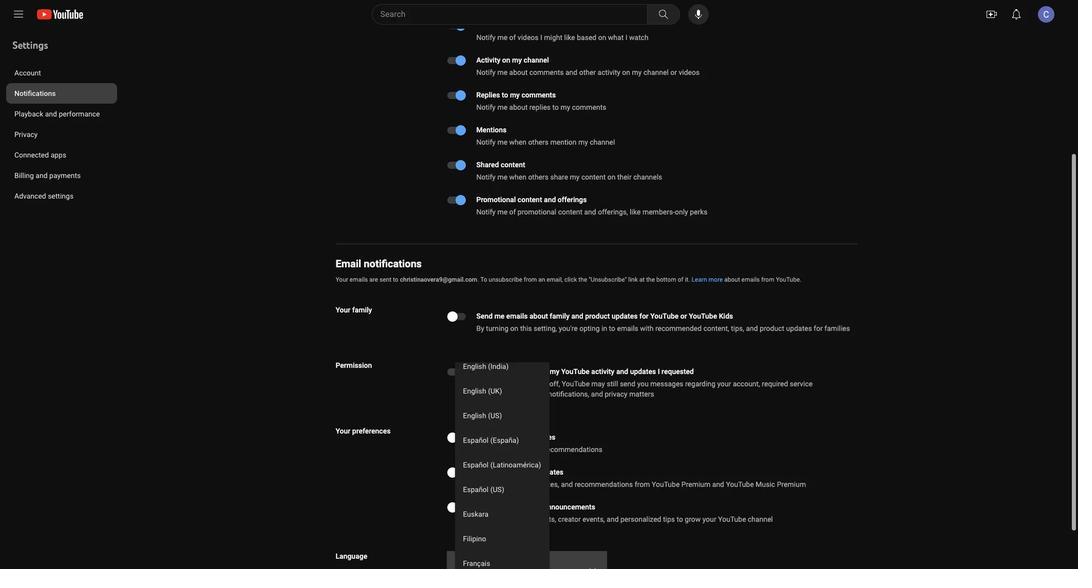 Task type: describe. For each thing, give the bounding box(es) containing it.
english (uk)
[[463, 387, 502, 396]]

1 the from the left
[[579, 276, 587, 284]]

family inside "send me emails about family and product updates for youtube or youtube kids by turning on this setting, you're opting in to emails with recommended content, tips, and product updates for families"
[[550, 312, 570, 321]]

notify inside replies to my comments notify me about replies to my comments
[[477, 103, 496, 111]]

recommended videos notify me of videos i might like based on what i watch
[[477, 21, 649, 42]]

2 vertical spatial comments
[[572, 103, 607, 111]]

are
[[369, 276, 378, 284]]

youtube premium updates announcements, updates, and recommendations from youtube premium and youtube music premium
[[477, 469, 806, 489]]

youtube.
[[776, 276, 802, 284]]

about inside "send me emails about family and product updates for youtube or youtube kids by turning on this setting, you're opting in to emails with recommended content, tips, and product updates for families"
[[530, 312, 548, 321]]

updates,
[[532, 481, 559, 489]]

privacy
[[14, 130, 38, 139]]

email language
[[455, 557, 498, 565]]

tips
[[663, 516, 675, 524]]

me inside shared content notify me when others share my content on their channels
[[498, 173, 508, 181]]

announcements,
[[477, 481, 530, 489]]

legal
[[531, 390, 547, 399]]

my right 'replies'
[[561, 103, 570, 111]]

personalized
[[621, 516, 661, 524]]

email,
[[547, 276, 563, 284]]

(latinoamérica)
[[490, 461, 541, 470]]

recommended
[[477, 21, 525, 29]]

permission
[[336, 362, 372, 370]]

activity inside activity on my channel notify me about comments and other activity on my channel or videos
[[598, 68, 621, 77]]

send for send me emails about family and product updates for youtube or youtube kids by turning on this setting, you're opting in to emails with recommended content, tips, and product updates for families
[[477, 312, 493, 321]]

0 horizontal spatial from
[[524, 276, 537, 284]]

your family
[[336, 306, 372, 314]]

notifications
[[14, 89, 56, 98]]

and right events,
[[607, 516, 619, 524]]

email notifications
[[336, 258, 422, 270]]

and inside activity on my channel notify me about comments and other activity on my channel or videos
[[566, 68, 578, 77]]

send
[[620, 380, 636, 388]]

messages
[[651, 380, 684, 388]]

1 horizontal spatial i
[[626, 33, 628, 42]]

what
[[608, 33, 624, 42]]

this inside "send me emails about family and product updates for youtube or youtube kids by turning on this setting, you're opting in to emails with recommended content, tips, and product updates for families"
[[520, 325, 532, 333]]

youtube inside creator updates and announcements product announcements, creator events, and personalized tips to grow your youtube channel
[[718, 516, 746, 524]]

creator
[[477, 503, 500, 512]]

learn
[[692, 276, 707, 284]]

content right shared
[[501, 161, 525, 169]]

about inside replies to my comments notify me about replies to my comments
[[509, 103, 528, 111]]

send me emails about family and product updates for youtube or youtube kids by turning on this setting, you're opting in to emails with recommended content, tips, and product updates for families
[[477, 312, 850, 333]]

you're
[[559, 325, 578, 333]]

in
[[602, 325, 607, 333]]

when inside shared content notify me when others share my content on their channels
[[509, 173, 527, 181]]

(india)
[[488, 363, 509, 371]]

still
[[607, 380, 618, 388]]

send me emails about my youtube activity and updates i requested image
[[447, 369, 466, 376]]

list box containing english (india)
[[455, 104, 550, 570]]

français
[[463, 560, 490, 568]]

from inside youtube premium updates announcements, updates, and recommendations from youtube premium and youtube music premium
[[635, 481, 650, 489]]

language
[[336, 553, 367, 561]]

grow
[[685, 516, 701, 524]]

advanced
[[14, 192, 46, 200]]

channels
[[634, 173, 662, 181]]

announcements
[[544, 503, 595, 512]]

english for english (uk)
[[463, 387, 486, 396]]

me inside mentions notify me when others mention my channel
[[498, 138, 508, 146]]

notifications
[[364, 258, 422, 270]]

click
[[565, 276, 577, 284]]

0 horizontal spatial premium
[[507, 469, 536, 477]]

based
[[577, 33, 597, 42]]

of inside promotional content and offerings notify me of promotional content and offerings, like members-only perks
[[509, 208, 516, 216]]

their
[[617, 173, 632, 181]]

promotional
[[518, 208, 557, 216]]

notify inside shared content notify me when others share my content on their channels
[[477, 173, 496, 181]]

i inside send me emails about my youtube activity and updates i requested if this setting is turned off, youtube may still send you messages regarding your account, required service announcements, legal notifications, and privacy matters
[[658, 368, 660, 376]]

account
[[14, 69, 41, 77]]

on down what on the right top of page
[[622, 68, 630, 77]]

more
[[709, 276, 723, 284]]

my right replies
[[510, 91, 520, 99]]

emails left are
[[350, 276, 368, 284]]

only
[[675, 208, 688, 216]]

me inside send me emails about my youtube activity and updates i requested if this setting is turned off, youtube may still send you messages regarding your account, required service announcements, legal notifications, and privacy matters
[[495, 368, 505, 376]]

replies to my comments notify me about replies to my comments
[[477, 91, 607, 111]]

english for english (india)
[[463, 363, 486, 371]]

offerings
[[558, 196, 587, 204]]

creator updates and announcements product announcements, creator events, and personalized tips to grow your youtube channel
[[477, 503, 773, 524]]

general
[[477, 434, 501, 442]]

comments inside activity on my channel notify me about comments and other activity on my channel or videos
[[530, 68, 564, 77]]

product inside general product updates announcements and recommendations
[[503, 434, 528, 442]]

and down offerings
[[584, 208, 596, 216]]

filipino
[[463, 535, 486, 544]]

connected apps
[[14, 151, 66, 159]]

send for send me emails about my youtube activity and updates i requested if this setting is turned off, youtube may still send you messages regarding your account, required service announcements, legal notifications, and privacy matters
[[477, 368, 493, 376]]

to inside "send me emails about family and product updates for youtube or youtube kids by turning on this setting, you're opting in to emails with recommended content, tips, and product updates for families"
[[609, 325, 615, 333]]

to right sent
[[393, 276, 399, 284]]

apps
[[51, 151, 66, 159]]

1 horizontal spatial for
[[814, 325, 823, 333]]

español for español (us)
[[463, 486, 489, 494]]

2 horizontal spatial from
[[761, 276, 775, 284]]

and right tips,
[[746, 325, 758, 333]]

regarding
[[685, 380, 716, 388]]

christinaovera9@gmail.com
[[400, 276, 477, 284]]

updates inside creator updates and announcements product announcements, creator events, and personalized tips to grow your youtube channel
[[502, 503, 528, 512]]

activity
[[477, 56, 501, 64]]

on right the activity
[[502, 56, 510, 64]]

0 vertical spatial product
[[585, 312, 610, 321]]

playback
[[14, 110, 43, 118]]

general product updates announcements and recommendations
[[477, 434, 603, 454]]

1 vertical spatial product
[[760, 325, 785, 333]]

channel inside mentions notify me when others mention my channel
[[590, 138, 615, 146]]

avatar image image
[[1038, 6, 1055, 23]]

by
[[477, 325, 484, 333]]

tips,
[[731, 325, 744, 333]]

content,
[[704, 325, 729, 333]]

updates left families
[[786, 325, 812, 333]]

sent
[[380, 276, 392, 284]]

turned
[[527, 380, 548, 388]]

updates down the 'link'
[[612, 312, 638, 321]]

and up promotional
[[544, 196, 556, 204]]

privacy
[[605, 390, 628, 399]]

mentions
[[477, 126, 507, 134]]

and left music
[[712, 481, 724, 489]]

service
[[790, 380, 813, 388]]

activity inside send me emails about my youtube activity and updates i requested if this setting is turned off, youtube may still send you messages regarding your account, required service announcements, legal notifications, and privacy matters
[[591, 368, 615, 376]]

you
[[637, 380, 649, 388]]

send me emails about my youtube activity and updates i requested if this setting is turned off, youtube may still send you messages regarding your account, required service announcements, legal notifications, and privacy matters
[[477, 368, 813, 399]]

me inside promotional content and offerings notify me of promotional content and offerings, like members-only perks
[[498, 208, 508, 216]]

might
[[544, 33, 563, 42]]

2 the from the left
[[646, 276, 655, 284]]

of inside recommended videos notify me of videos i might like based on what i watch
[[509, 33, 516, 42]]

on inside shared content notify me when others share my content on their channels
[[608, 173, 616, 181]]

your preferences
[[336, 427, 391, 436]]

updates inside general product updates announcements and recommendations
[[530, 434, 556, 442]]

your inside creator updates and announcements product announcements, creator events, and personalized tips to grow your youtube channel
[[703, 516, 717, 524]]

setting
[[496, 380, 518, 388]]

to right 'replies'
[[553, 103, 559, 111]]

performance
[[59, 110, 100, 118]]

español for español (latinoamérica)
[[463, 461, 489, 470]]

my down 'watch'
[[632, 68, 642, 77]]

emails inside send me emails about my youtube activity and updates i requested if this setting is turned off, youtube may still send you messages regarding your account, required service announcements, legal notifications, and privacy matters
[[506, 368, 528, 376]]

my inside send me emails about my youtube activity and updates i requested if this setting is turned off, youtube may still send you messages regarding your account, required service announcements, legal notifications, and privacy matters
[[550, 368, 560, 376]]

español for español (españa)
[[463, 437, 489, 445]]

like inside promotional content and offerings notify me of promotional content and offerings, like members-only perks
[[630, 208, 641, 216]]

and up you're
[[572, 312, 583, 321]]

payments
[[49, 172, 81, 180]]

with
[[640, 325, 654, 333]]

1 horizontal spatial premium
[[682, 481, 711, 489]]

content up promotional content and offerings notify me of promotional content and offerings, like members-only perks
[[581, 173, 606, 181]]

channel down 'watch'
[[644, 68, 669, 77]]

group containing english (india)
[[455, 104, 599, 570]]



Task type: locate. For each thing, give the bounding box(es) containing it.
english (us)
[[463, 412, 502, 420]]

1 horizontal spatial product
[[585, 312, 610, 321]]

(us) for english (us)
[[488, 412, 502, 420]]

this left setting,
[[520, 325, 532, 333]]

at
[[639, 276, 645, 284]]

send up if
[[477, 368, 493, 376]]

about
[[509, 68, 528, 77], [509, 103, 528, 111], [725, 276, 740, 284], [530, 312, 548, 321], [530, 368, 548, 376]]

español (españa)
[[463, 437, 519, 445]]

my inside shared content notify me when others share my content on their channels
[[570, 173, 580, 181]]

0 horizontal spatial the
[[579, 276, 587, 284]]

0 horizontal spatial i
[[540, 33, 542, 42]]

me inside replies to my comments notify me about replies to my comments
[[498, 103, 508, 111]]

if
[[477, 380, 481, 388]]

email left "notifications"
[[336, 258, 361, 270]]

your right the grow
[[703, 516, 717, 524]]

updates right (españa)
[[530, 434, 556, 442]]

1 your from the top
[[336, 276, 348, 284]]

family up you're
[[550, 312, 570, 321]]

1 vertical spatial this
[[483, 380, 495, 388]]

0 vertical spatial or
[[671, 68, 677, 77]]

and inside general product updates announcements and recommendations
[[531, 446, 543, 454]]

others left share
[[528, 173, 549, 181]]

0 horizontal spatial or
[[671, 68, 677, 77]]

and up send
[[616, 368, 628, 376]]

1 vertical spatial your
[[703, 516, 717, 524]]

3 español from the top
[[463, 486, 489, 494]]

billing
[[14, 172, 34, 180]]

1 horizontal spatial from
[[635, 481, 650, 489]]

1 vertical spatial email
[[455, 557, 471, 565]]

shared content notify me when others share my content on their channels
[[477, 161, 662, 181]]

channel down might
[[524, 56, 549, 64]]

on right turning
[[510, 325, 518, 333]]

billing and payments
[[14, 172, 81, 180]]

like right offerings,
[[630, 208, 641, 216]]

of left it.
[[678, 276, 684, 284]]

announcements, down setting
[[477, 390, 530, 399]]

updates inside send me emails about my youtube activity and updates i requested if this setting is turned off, youtube may still send you messages regarding your account, required service announcements, legal notifications, and privacy matters
[[630, 368, 656, 376]]

youtube
[[651, 312, 679, 321], [689, 312, 717, 321], [561, 368, 590, 376], [562, 380, 590, 388], [477, 469, 505, 477], [652, 481, 680, 489], [726, 481, 754, 489], [718, 516, 746, 524]]

mentions notify me when others mention my channel
[[477, 126, 615, 146]]

comments down 'other'
[[572, 103, 607, 111]]

0 vertical spatial like
[[564, 33, 575, 42]]

announcements, down updates,
[[503, 516, 556, 524]]

language
[[472, 557, 498, 565]]

and down updates,
[[530, 503, 542, 512]]

0 vertical spatial your
[[717, 380, 731, 388]]

0 vertical spatial español
[[463, 437, 489, 445]]

mention
[[550, 138, 577, 146]]

others left mention
[[528, 138, 549, 146]]

(us) for español (us)
[[490, 486, 504, 494]]

1 horizontal spatial like
[[630, 208, 641, 216]]

3 english from the top
[[463, 412, 486, 420]]

1 vertical spatial español
[[463, 461, 489, 470]]

0 vertical spatial recommendations
[[544, 446, 603, 454]]

english (india)
[[463, 363, 509, 371]]

0 vertical spatial send
[[477, 312, 493, 321]]

emails up turning
[[506, 312, 528, 321]]

bottom
[[657, 276, 676, 284]]

product
[[477, 516, 502, 524]]

recommendations inside youtube premium updates announcements, updates, and recommendations from youtube premium and youtube music premium
[[575, 481, 633, 489]]

3 your from the top
[[336, 427, 351, 436]]

or inside activity on my channel notify me about comments and other activity on my channel or videos
[[671, 68, 677, 77]]

0 vertical spatial this
[[520, 325, 532, 333]]

(us) up creator at the bottom
[[490, 486, 504, 494]]

notify inside recommended videos notify me of videos i might like based on what i watch
[[477, 33, 496, 42]]

watch
[[629, 33, 649, 42]]

turning
[[486, 325, 509, 333]]

required
[[762, 380, 788, 388]]

0 horizontal spatial email
[[336, 258, 361, 270]]

recommendations inside general product updates announcements and recommendations
[[544, 446, 603, 454]]

list box
[[455, 104, 550, 570]]

announcements
[[477, 446, 529, 454]]

comments
[[530, 68, 564, 77], [522, 91, 556, 99], [572, 103, 607, 111]]

updates
[[612, 312, 638, 321], [786, 325, 812, 333], [630, 368, 656, 376], [530, 434, 556, 442], [538, 469, 564, 477], [502, 503, 528, 512]]

advanced settings link
[[6, 186, 117, 207], [6, 186, 117, 207]]

emails right 'more'
[[742, 276, 760, 284]]

music
[[756, 481, 775, 489]]

notify down mentions
[[477, 138, 496, 146]]

about up setting,
[[530, 312, 548, 321]]

from up creator updates and announcements product announcements, creator events, and personalized tips to grow your youtube channel
[[635, 481, 650, 489]]

0 vertical spatial of
[[509, 33, 516, 42]]

channel down music
[[748, 516, 773, 524]]

0 vertical spatial when
[[509, 138, 527, 146]]

2 horizontal spatial premium
[[777, 481, 806, 489]]

from left an
[[524, 276, 537, 284]]

1 vertical spatial for
[[814, 325, 823, 333]]

updates up you
[[630, 368, 656, 376]]

2 horizontal spatial i
[[658, 368, 660, 376]]

and down may
[[591, 390, 603, 399]]

to right in
[[609, 325, 615, 333]]

events,
[[583, 516, 605, 524]]

0 vertical spatial english
[[463, 363, 486, 371]]

and right playback
[[45, 110, 57, 118]]

1 vertical spatial send
[[477, 368, 493, 376]]

creator
[[558, 516, 581, 524]]

to
[[480, 276, 487, 284]]

replies
[[530, 103, 551, 111]]

recommended
[[656, 325, 702, 333]]

0 horizontal spatial family
[[352, 306, 372, 314]]

0 vertical spatial (us)
[[488, 412, 502, 420]]

to right replies
[[502, 91, 508, 99]]

announcements, inside creator updates and announcements product announcements, creator events, and personalized tips to grow your youtube channel
[[503, 516, 556, 524]]

0 horizontal spatial your
[[703, 516, 717, 524]]

1 english from the top
[[463, 363, 486, 371]]

notify
[[477, 33, 496, 42], [477, 68, 496, 77], [477, 103, 496, 111], [477, 138, 496, 146], [477, 173, 496, 181], [477, 208, 496, 216]]

playback and performance link
[[6, 104, 117, 124], [6, 104, 117, 124]]

on left their
[[608, 173, 616, 181]]

notify inside activity on my channel notify me about comments and other activity on my channel or videos
[[477, 68, 496, 77]]

2 others from the top
[[528, 173, 549, 181]]

this inside send me emails about my youtube activity and updates i requested if this setting is turned off, youtube may still send you messages regarding your account, required service announcements, legal notifications, and privacy matters
[[483, 380, 495, 388]]

Search text field
[[380, 8, 645, 21]]

channel right mention
[[590, 138, 615, 146]]

1 horizontal spatial family
[[550, 312, 570, 321]]

when inside mentions notify me when others mention my channel
[[509, 138, 527, 146]]

like right might
[[564, 33, 575, 42]]

updates down announcements,
[[502, 503, 528, 512]]

recommended videos image
[[447, 22, 466, 29]]

to inside creator updates and announcements product announcements, creator events, and personalized tips to grow your youtube channel
[[677, 516, 683, 524]]

content down offerings
[[558, 208, 583, 216]]

when left mention
[[509, 138, 527, 146]]

1 vertical spatial (us)
[[490, 486, 504, 494]]

opting
[[580, 325, 600, 333]]

link
[[628, 276, 638, 284]]

0 vertical spatial others
[[528, 138, 549, 146]]

on inside "send me emails about family and product updates for youtube or youtube kids by turning on this setting, you're opting in to emails with recommended content, tips, and product updates for families"
[[510, 325, 518, 333]]

account,
[[733, 380, 760, 388]]

product right tips,
[[760, 325, 785, 333]]

about up turned
[[530, 368, 548, 376]]

email for email language
[[455, 557, 471, 565]]

is
[[520, 380, 525, 388]]

1 notify from the top
[[477, 33, 496, 42]]

your emails are sent to christinaovera9@gmail.com . to unsubscribe from an email, click the "unsubscribe" link at the bottom of it. learn more about emails from youtube.
[[336, 276, 802, 284]]

others inside mentions notify me when others mention my channel
[[528, 138, 549, 146]]

3 notify from the top
[[477, 103, 496, 111]]

of down recommended
[[509, 33, 516, 42]]

videos inside activity on my channel notify me about comments and other activity on my channel or videos
[[679, 68, 700, 77]]

families
[[825, 325, 850, 333]]

premium up the grow
[[682, 481, 711, 489]]

product up announcements
[[503, 434, 528, 442]]

emails up is
[[506, 368, 528, 376]]

1 horizontal spatial the
[[646, 276, 655, 284]]

activity up may
[[591, 368, 615, 376]]

0 horizontal spatial like
[[564, 33, 575, 42]]

5 notify from the top
[[477, 173, 496, 181]]

2 when from the top
[[509, 173, 527, 181]]

and left 'other'
[[566, 68, 578, 77]]

from
[[524, 276, 537, 284], [761, 276, 775, 284], [635, 481, 650, 489]]

send inside "send me emails about family and product updates for youtube or youtube kids by turning on this setting, you're opting in to emails with recommended content, tips, and product updates for families"
[[477, 312, 493, 321]]

1 vertical spatial when
[[509, 173, 527, 181]]

your for your emails are sent to christinaovera9@gmail.com . to unsubscribe from an email, click the "unsubscribe" link at the bottom of it. learn more about emails from youtube.
[[336, 276, 348, 284]]

me up turning
[[495, 312, 505, 321]]

2 vertical spatial your
[[336, 427, 351, 436]]

(españa)
[[490, 437, 519, 445]]

4 notify from the top
[[477, 138, 496, 146]]

about up replies to my comments notify me about replies to my comments
[[509, 68, 528, 77]]

email for email notifications
[[336, 258, 361, 270]]

send up by
[[477, 312, 493, 321]]

to right tips
[[677, 516, 683, 524]]

1 horizontal spatial this
[[520, 325, 532, 333]]

announcements, inside send me emails about my youtube activity and updates i requested if this setting is turned off, youtube may still send you messages regarding your account, required service announcements, legal notifications, and privacy matters
[[477, 390, 530, 399]]

0 vertical spatial your
[[336, 276, 348, 284]]

to
[[502, 91, 508, 99], [553, 103, 559, 111], [393, 276, 399, 284], [609, 325, 615, 333], [677, 516, 683, 524]]

announcements,
[[477, 390, 530, 399], [503, 516, 556, 524]]

account link
[[6, 63, 117, 83], [6, 63, 117, 83]]

me down the activity
[[498, 68, 508, 77]]

about inside send me emails about my youtube activity and updates i requested if this setting is turned off, youtube may still send you messages regarding your account, required service announcements, legal notifications, and privacy matters
[[530, 368, 548, 376]]

1 vertical spatial like
[[630, 208, 641, 216]]

or
[[671, 68, 677, 77], [681, 312, 687, 321]]

premium right music
[[777, 481, 806, 489]]

2 horizontal spatial product
[[760, 325, 785, 333]]

None search field
[[353, 4, 682, 25]]

2 send from the top
[[477, 368, 493, 376]]

your inside send me emails about my youtube activity and updates i requested if this setting is turned off, youtube may still send you messages regarding your account, required service announcements, legal notifications, and privacy matters
[[717, 380, 731, 388]]

1 send from the top
[[477, 312, 493, 321]]

the
[[579, 276, 587, 284], [646, 276, 655, 284]]

my
[[512, 56, 522, 64], [632, 68, 642, 77], [510, 91, 520, 99], [561, 103, 570, 111], [578, 138, 588, 146], [570, 173, 580, 181], [550, 368, 560, 376]]

your for your preferences
[[336, 427, 351, 436]]

"unsubscribe"
[[589, 276, 627, 284]]

2 vertical spatial español
[[463, 486, 489, 494]]

activity
[[598, 68, 621, 77], [591, 368, 615, 376]]

español (us)
[[463, 486, 504, 494]]

1 horizontal spatial email
[[455, 557, 471, 565]]

content
[[501, 161, 525, 169], [581, 173, 606, 181], [518, 196, 542, 204], [558, 208, 583, 216]]

when up the promotional
[[509, 173, 527, 181]]

when
[[509, 138, 527, 146], [509, 173, 527, 181]]

english left (uk)
[[463, 387, 486, 396]]

i left might
[[540, 33, 542, 42]]

1 vertical spatial recommendations
[[575, 481, 633, 489]]

notify down the promotional
[[477, 208, 496, 216]]

1 vertical spatial your
[[336, 306, 351, 314]]

me down the promotional
[[498, 208, 508, 216]]

learn more link
[[692, 275, 723, 285]]

requested
[[662, 368, 694, 376]]

2 vertical spatial english
[[463, 412, 486, 420]]

6 notify from the top
[[477, 208, 496, 216]]

1 when from the top
[[509, 138, 527, 146]]

connected
[[14, 151, 49, 159]]

notify inside mentions notify me when others mention my channel
[[477, 138, 496, 146]]

unsubscribe
[[489, 276, 522, 284]]

español down english (us)
[[463, 437, 489, 445]]

matters
[[629, 390, 654, 399]]

privacy link
[[6, 124, 117, 145], [6, 124, 117, 145]]

about inside activity on my channel notify me about comments and other activity on my channel or videos
[[509, 68, 528, 77]]

email language button
[[455, 552, 599, 570]]

others inside shared content notify me when others share my content on their channels
[[528, 173, 549, 181]]

1 vertical spatial videos
[[518, 33, 539, 42]]

0 horizontal spatial this
[[483, 380, 495, 388]]

me inside activity on my channel notify me about comments and other activity on my channel or videos
[[498, 68, 508, 77]]

email left language at left
[[455, 557, 471, 565]]

0 vertical spatial comments
[[530, 68, 564, 77]]

1 español from the top
[[463, 437, 489, 445]]

the right click
[[579, 276, 587, 284]]

1 vertical spatial english
[[463, 387, 486, 396]]

english up general
[[463, 412, 486, 420]]

me down mentions
[[498, 138, 508, 146]]

content up promotional
[[518, 196, 542, 204]]

1 others from the top
[[528, 138, 549, 146]]

and right updates,
[[561, 481, 573, 489]]

español up español (us)
[[463, 461, 489, 470]]

my up off,
[[550, 368, 560, 376]]

premium up announcements,
[[507, 469, 536, 477]]

euskara
[[463, 511, 489, 519]]

0 vertical spatial activity
[[598, 68, 621, 77]]

english for english (us)
[[463, 412, 486, 420]]

1 vertical spatial others
[[528, 173, 549, 181]]

english
[[463, 363, 486, 371], [463, 387, 486, 396], [463, 412, 486, 420]]

2 vertical spatial of
[[678, 276, 684, 284]]

(uk)
[[488, 387, 502, 396]]

1 vertical spatial of
[[509, 208, 516, 216]]

2 your from the top
[[336, 306, 351, 314]]

comments up 'replies'
[[522, 91, 556, 99]]

me down shared
[[498, 173, 508, 181]]

me inside "send me emails about family and product updates for youtube or youtube kids by turning on this setting, you're opting in to emails with recommended content, tips, and product updates for families"
[[495, 312, 505, 321]]

updates up updates,
[[538, 469, 564, 477]]

i
[[540, 33, 542, 42], [626, 33, 628, 42], [658, 368, 660, 376]]

on inside recommended videos notify me of videos i might like based on what i watch
[[598, 33, 606, 42]]

notify down recommended
[[477, 33, 496, 42]]

0 vertical spatial for
[[640, 312, 649, 321]]

product
[[585, 312, 610, 321], [760, 325, 785, 333], [503, 434, 528, 442]]

your
[[717, 380, 731, 388], [703, 516, 717, 524]]

off,
[[550, 380, 560, 388]]

and right "billing"
[[36, 172, 48, 180]]

your
[[336, 276, 348, 284], [336, 306, 351, 314], [336, 427, 351, 436]]

0 horizontal spatial for
[[640, 312, 649, 321]]

group
[[455, 104, 599, 570]]

0 vertical spatial videos
[[527, 21, 548, 29]]

updates inside youtube premium updates announcements, updates, and recommendations from youtube premium and youtube music premium
[[538, 469, 564, 477]]

settings
[[12, 39, 48, 51]]

my right the activity
[[512, 56, 522, 64]]

this right if
[[483, 380, 495, 388]]

of down the promotional
[[509, 208, 516, 216]]

my right share
[[570, 173, 580, 181]]

it.
[[685, 276, 690, 284]]

0 vertical spatial email
[[336, 258, 361, 270]]

2 vertical spatial videos
[[679, 68, 700, 77]]

my right mention
[[578, 138, 588, 146]]

2 español from the top
[[463, 461, 489, 470]]

2 vertical spatial product
[[503, 434, 528, 442]]

1 vertical spatial announcements,
[[503, 516, 556, 524]]

1 horizontal spatial your
[[717, 380, 731, 388]]

me down recommended
[[498, 33, 508, 42]]

emails left with
[[617, 325, 639, 333]]

me inside recommended videos notify me of videos i might like based on what i watch
[[498, 33, 508, 42]]

kids
[[719, 312, 733, 321]]

notify down the activity
[[477, 68, 496, 77]]

and up (latinoamérica)
[[531, 446, 543, 454]]

comments up replies to my comments notify me about replies to my comments
[[530, 68, 564, 77]]

or inside "send me emails about family and product updates for youtube or youtube kids by turning on this setting, you're opting in to emails with recommended content, tips, and product updates for families"
[[681, 312, 687, 321]]

family down are
[[352, 306, 372, 314]]

like inside recommended videos notify me of videos i might like based on what i watch
[[564, 33, 575, 42]]

1 horizontal spatial or
[[681, 312, 687, 321]]

emails
[[350, 276, 368, 284], [742, 276, 760, 284], [506, 312, 528, 321], [617, 325, 639, 333], [506, 368, 528, 376]]

your left account,
[[717, 380, 731, 388]]

my inside mentions notify me when others mention my channel
[[578, 138, 588, 146]]

like
[[564, 33, 575, 42], [630, 208, 641, 216]]

and
[[566, 68, 578, 77], [45, 110, 57, 118], [36, 172, 48, 180], [544, 196, 556, 204], [584, 208, 596, 216], [572, 312, 583, 321], [746, 325, 758, 333], [616, 368, 628, 376], [591, 390, 603, 399], [531, 446, 543, 454], [561, 481, 573, 489], [712, 481, 724, 489], [530, 503, 542, 512], [607, 516, 619, 524]]

activity right 'other'
[[598, 68, 621, 77]]

videos
[[527, 21, 548, 29], [518, 33, 539, 42], [679, 68, 700, 77]]

notify inside promotional content and offerings notify me of promotional content and offerings, like members-only perks
[[477, 208, 496, 216]]

1 vertical spatial activity
[[591, 368, 615, 376]]

promotional
[[477, 196, 516, 204]]

for up with
[[640, 312, 649, 321]]

2 english from the top
[[463, 387, 486, 396]]

0 vertical spatial announcements,
[[477, 390, 530, 399]]

send inside send me emails about my youtube activity and updates i requested if this setting is turned off, youtube may still send you messages regarding your account, required service announcements, legal notifications, and privacy matters
[[477, 368, 493, 376]]

2 notify from the top
[[477, 68, 496, 77]]

me
[[498, 33, 508, 42], [498, 68, 508, 77], [498, 103, 508, 111], [498, 138, 508, 146], [498, 173, 508, 181], [498, 208, 508, 216], [495, 312, 505, 321], [495, 368, 505, 376]]

me up setting
[[495, 368, 505, 376]]

notify down shared
[[477, 173, 496, 181]]

0 horizontal spatial product
[[503, 434, 528, 442]]

on left what on the right top of page
[[598, 33, 606, 42]]

notifications,
[[548, 390, 589, 399]]

offerings,
[[598, 208, 628, 216]]

your for your family
[[336, 306, 351, 314]]

channel inside creator updates and announcements product announcements, creator events, and personalized tips to grow your youtube channel
[[748, 516, 773, 524]]

share
[[550, 173, 568, 181]]

about right 'more'
[[725, 276, 740, 284]]

1 vertical spatial comments
[[522, 91, 556, 99]]

recommendations up creator updates and announcements product announcements, creator events, and personalized tips to grow your youtube channel
[[575, 481, 633, 489]]

email inside popup button
[[455, 557, 471, 565]]

activity on my channel notify me about comments and other activity on my channel or videos
[[477, 56, 700, 77]]

1 vertical spatial or
[[681, 312, 687, 321]]



Task type: vqa. For each thing, say whether or not it's contained in the screenshot.
giving's views
no



